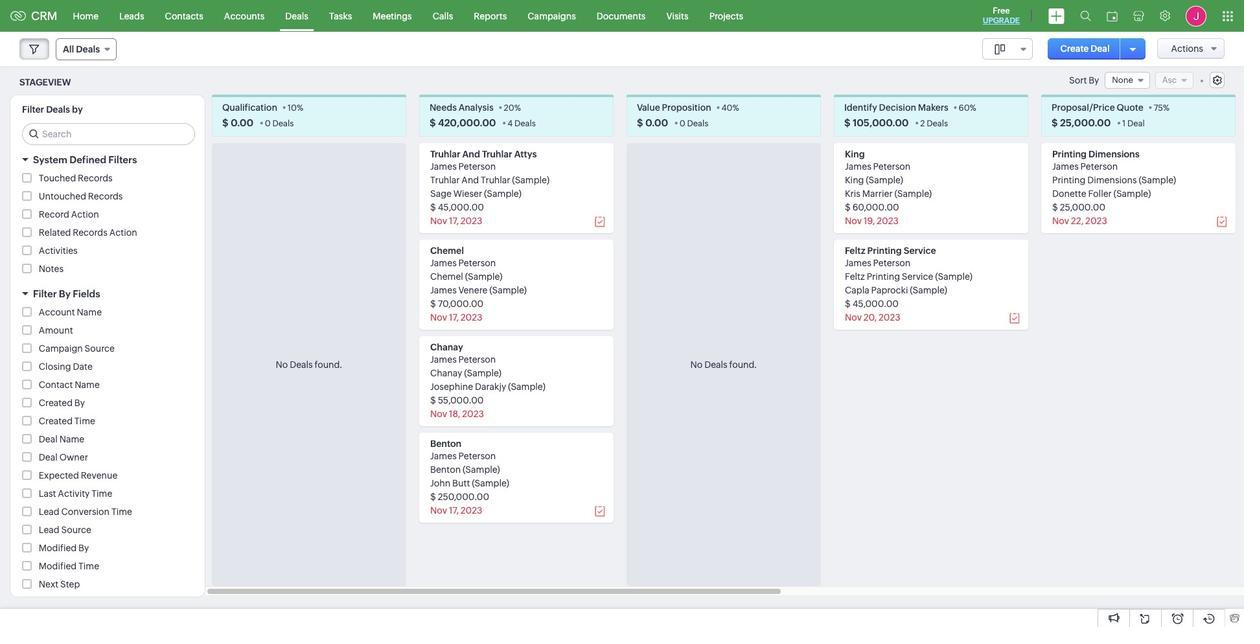 Task type: describe. For each thing, give the bounding box(es) containing it.
no for qualification
[[276, 360, 288, 370]]

$ down proposal/price
[[1052, 117, 1058, 128]]

$ down value
[[637, 117, 643, 128]]

2
[[920, 119, 925, 128]]

benton (sample) link
[[430, 465, 500, 475]]

2 chemel from the top
[[430, 272, 463, 282]]

75 %
[[1154, 103, 1170, 113]]

(sample) down 'printing dimensions (sample)' link
[[1114, 189, 1151, 199]]

20,
[[864, 313, 877, 323]]

1 benton from the top
[[430, 439, 461, 449]]

create menu element
[[1041, 0, 1072, 31]]

70,000.00
[[438, 299, 484, 309]]

benton link
[[430, 439, 461, 449]]

1 vertical spatial dimensions
[[1087, 175, 1137, 186]]

create deal
[[1060, 43, 1110, 54]]

(sample) down benton (sample) link
[[472, 478, 509, 489]]

kris
[[845, 189, 860, 199]]

40 %
[[721, 103, 739, 113]]

projects
[[709, 11, 743, 21]]

darakjy
[[475, 382, 506, 392]]

$ inside benton james peterson benton (sample) john butt (sample) $ 250,000.00 nov 17, 2023
[[430, 492, 436, 502]]

donette foller (sample) link
[[1052, 189, 1151, 199]]

peterson inside king james peterson king (sample) kris marrier (sample) $ 60,000.00 nov 19, 2023
[[873, 162, 911, 172]]

foller
[[1088, 189, 1112, 199]]

reports link
[[463, 0, 517, 31]]

nov inside printing dimensions james peterson printing dimensions (sample) donette foller (sample) $ 25,000.00 nov 22, 2023
[[1052, 216, 1069, 226]]

created for created time
[[39, 416, 73, 427]]

contact name
[[39, 380, 100, 390]]

filter by fields
[[33, 289, 100, 300]]

(sample) down truhlar and truhlar (sample) link at the left of the page
[[484, 189, 521, 199]]

contacts
[[165, 11, 203, 21]]

18,
[[449, 409, 460, 419]]

by
[[72, 105, 83, 115]]

$ 105,000.00
[[844, 117, 909, 128]]

last activity time
[[39, 489, 112, 499]]

0.00 for value proposition
[[645, 117, 668, 128]]

printing dimensions (sample) link
[[1052, 175, 1176, 186]]

peterson inside the feltz printing service james peterson feltz printing service (sample) capla paprocki (sample) $ 45,000.00 nov 20, 2023
[[873, 258, 911, 268]]

10
[[287, 103, 297, 113]]

next
[[39, 579, 58, 590]]

peterson inside "truhlar and truhlar attys james peterson truhlar and truhlar (sample) sage wieser (sample) $ 45,000.00 nov 17, 2023"
[[458, 162, 496, 172]]

20 %
[[504, 103, 521, 113]]

19,
[[864, 216, 875, 226]]

paprocki
[[871, 285, 908, 296]]

feltz printing service (sample) link
[[845, 272, 973, 282]]

truhlar and truhlar (sample) link
[[430, 175, 550, 186]]

search image
[[1080, 10, 1091, 21]]

james inside the feltz printing service james peterson feltz printing service (sample) capla paprocki (sample) $ 45,000.00 nov 20, 2023
[[845, 258, 871, 268]]

records for touched
[[78, 173, 113, 184]]

activities
[[39, 246, 78, 256]]

17, for benton
[[449, 506, 459, 516]]

name for contact name
[[75, 380, 100, 390]]

james inside benton james peterson benton (sample) john butt (sample) $ 250,000.00 nov 17, 2023
[[430, 451, 457, 462]]

create deal button
[[1047, 38, 1123, 60]]

stageview
[[19, 77, 71, 87]]

All Deals field
[[56, 38, 117, 60]]

king james peterson king (sample) kris marrier (sample) $ 60,000.00 nov 19, 2023
[[845, 149, 932, 226]]

$ 25,000.00
[[1052, 117, 1111, 128]]

all deals
[[63, 44, 100, 54]]

last
[[39, 489, 56, 499]]

free upgrade
[[983, 6, 1020, 25]]

% for identify decision makers
[[970, 103, 976, 113]]

found. for qualification
[[315, 360, 342, 370]]

truhlar up the sage wieser (sample) link
[[481, 175, 510, 186]]

time down created by
[[74, 416, 95, 427]]

1 25,000.00 from the top
[[1060, 117, 1111, 128]]

Search text field
[[23, 124, 194, 145]]

james inside printing dimensions james peterson printing dimensions (sample) donette foller (sample) $ 25,000.00 nov 22, 2023
[[1052, 162, 1079, 172]]

(sample) right darakjy
[[508, 382, 545, 392]]

printing up paprocki
[[867, 272, 900, 282]]

name for account name
[[77, 307, 102, 318]]

conversion
[[61, 507, 110, 517]]

2023 inside chanay james peterson chanay (sample) josephine darakjy (sample) $ 55,000.00 nov 18, 2023
[[462, 409, 484, 419]]

peterson inside printing dimensions james peterson printing dimensions (sample) donette foller (sample) $ 25,000.00 nov 22, 2023
[[1081, 162, 1118, 172]]

1 vertical spatial and
[[462, 175, 479, 186]]

james up 70,000.00
[[430, 285, 457, 296]]

chemel (sample) link
[[430, 272, 502, 282]]

(sample) up donette foller (sample) link
[[1139, 175, 1176, 186]]

james venere (sample) link
[[430, 285, 527, 296]]

chemel james peterson chemel (sample) james venere (sample) $ 70,000.00 nov 17, 2023
[[430, 246, 527, 323]]

untouched records
[[39, 191, 123, 202]]

calls link
[[422, 0, 463, 31]]

actions
[[1171, 43, 1203, 54]]

1 king from the top
[[845, 149, 865, 160]]

by for sort
[[1089, 75, 1099, 86]]

0 deals for qualification
[[265, 119, 294, 128]]

accounts
[[224, 11, 265, 21]]

system defined filters
[[33, 154, 137, 165]]

james inside "truhlar and truhlar attys james peterson truhlar and truhlar (sample) sage wieser (sample) $ 45,000.00 nov 17, 2023"
[[430, 162, 457, 172]]

value proposition
[[637, 103, 711, 113]]

17, for chemel
[[449, 313, 459, 323]]

2 king from the top
[[845, 175, 864, 186]]

(sample) up capla paprocki (sample) link
[[935, 272, 973, 282]]

$ down qualification
[[222, 117, 228, 128]]

time right conversion
[[111, 507, 132, 517]]

modified for modified by
[[39, 543, 77, 554]]

create menu image
[[1048, 8, 1065, 24]]

0.00 for qualification
[[231, 117, 253, 128]]

lead for lead source
[[39, 525, 59, 535]]

deal up expected at the bottom
[[39, 452, 58, 463]]

25,000.00 inside printing dimensions james peterson printing dimensions (sample) donette foller (sample) $ 25,000.00 nov 22, 2023
[[1060, 202, 1105, 213]]

(sample) down feltz printing service (sample) link
[[910, 285, 947, 296]]

deal up deal owner
[[39, 434, 58, 445]]

truhlar up truhlar and truhlar (sample) link at the left of the page
[[482, 149, 512, 160]]

(sample) up the john butt (sample) link
[[463, 465, 500, 475]]

printing dimensions james peterson printing dimensions (sample) donette foller (sample) $ 25,000.00 nov 22, 2023
[[1052, 149, 1176, 226]]

by for created
[[74, 398, 85, 408]]

60
[[959, 103, 970, 113]]

proposal/price quote
[[1052, 103, 1143, 113]]

(sample) up james venere (sample) link
[[465, 272, 502, 282]]

$ 0.00 for value proposition
[[637, 117, 668, 128]]

0 vertical spatial and
[[462, 149, 480, 160]]

(sample) right marrier
[[894, 189, 932, 199]]

1 feltz from the top
[[845, 246, 865, 256]]

sage wieser (sample) link
[[430, 189, 521, 199]]

system defined filters button
[[10, 149, 205, 171]]

modified for modified time
[[39, 561, 77, 572]]

expected
[[39, 471, 79, 481]]

10 %
[[287, 103, 303, 113]]

campaign
[[39, 344, 83, 354]]

0 for value proposition
[[680, 119, 685, 128]]

nov inside king james peterson king (sample) kris marrier (sample) $ 60,000.00 nov 19, 2023
[[845, 216, 862, 226]]

capla paprocki (sample) link
[[845, 285, 947, 296]]

date
[[73, 362, 93, 372]]

peterson inside chemel james peterson chemel (sample) james venere (sample) $ 70,000.00 nov 17, 2023
[[458, 258, 496, 268]]

deal name
[[39, 434, 84, 445]]

truhlar down $ 420,000.00
[[430, 149, 460, 160]]

4
[[507, 119, 513, 128]]

% for qualification
[[297, 103, 303, 113]]

josephine
[[430, 382, 473, 392]]

source for campaign source
[[85, 344, 115, 354]]

modified time
[[39, 561, 99, 572]]

touched
[[39, 173, 76, 184]]

45,000.00 inside the feltz printing service james peterson feltz printing service (sample) capla paprocki (sample) $ 45,000.00 nov 20, 2023
[[852, 299, 899, 309]]

lead source
[[39, 525, 91, 535]]

fields
[[73, 289, 100, 300]]

next step
[[39, 579, 80, 590]]

tasks link
[[319, 0, 362, 31]]

% for value proposition
[[733, 103, 739, 113]]

owner
[[59, 452, 88, 463]]

reports
[[474, 11, 507, 21]]

proposal/price
[[1052, 103, 1115, 113]]

0 vertical spatial dimensions
[[1089, 149, 1140, 160]]

time down revenue in the left bottom of the page
[[92, 489, 112, 499]]

$ down needs
[[430, 117, 436, 128]]

expected revenue
[[39, 471, 118, 481]]

defined
[[69, 154, 106, 165]]

deal owner
[[39, 452, 88, 463]]

step
[[60, 579, 80, 590]]

2023 inside king james peterson king (sample) kris marrier (sample) $ 60,000.00 nov 19, 2023
[[877, 216, 899, 226]]

printing up donette
[[1052, 175, 1086, 186]]

crm
[[31, 9, 57, 23]]

(sample) right venere
[[489, 285, 527, 296]]

2 benton from the top
[[430, 465, 461, 475]]

chemel link
[[430, 246, 464, 256]]

proposition
[[662, 103, 711, 113]]

truhlar up sage on the left top of page
[[430, 175, 460, 186]]



Task type: locate. For each thing, give the bounding box(es) containing it.
1 vertical spatial filter
[[33, 289, 57, 300]]

deals link
[[275, 0, 319, 31]]

3 % from the left
[[733, 103, 739, 113]]

time up step
[[78, 561, 99, 572]]

closing date
[[39, 362, 93, 372]]

0 vertical spatial source
[[85, 344, 115, 354]]

nov down sage on the left top of page
[[430, 216, 447, 226]]

1 vertical spatial records
[[88, 191, 123, 202]]

1 vertical spatial feltz
[[845, 272, 865, 282]]

0 vertical spatial action
[[71, 209, 99, 220]]

% right proposition
[[733, 103, 739, 113]]

no deals found.
[[276, 360, 342, 370], [690, 360, 757, 370]]

found. for value proposition
[[729, 360, 757, 370]]

deals inside all deals field
[[76, 44, 100, 54]]

0 vertical spatial feltz
[[845, 246, 865, 256]]

and down 420,000.00
[[462, 149, 480, 160]]

profile element
[[1178, 0, 1214, 31]]

% for needs analysis
[[514, 103, 521, 113]]

3 17, from the top
[[449, 506, 459, 516]]

james inside king james peterson king (sample) kris marrier (sample) $ 60,000.00 nov 19, 2023
[[845, 162, 871, 172]]

no for value proposition
[[690, 360, 703, 370]]

crm link
[[10, 9, 57, 23]]

0 horizontal spatial found.
[[315, 360, 342, 370]]

2 17, from the top
[[449, 313, 459, 323]]

name for deal name
[[59, 434, 84, 445]]

1 $ 0.00 from the left
[[222, 117, 253, 128]]

0 down proposition
[[680, 119, 685, 128]]

related records action
[[39, 228, 137, 238]]

2023 inside chemel james peterson chemel (sample) james venere (sample) $ 70,000.00 nov 17, 2023
[[461, 313, 482, 323]]

1 vertical spatial service
[[902, 272, 933, 282]]

created for created by
[[39, 398, 73, 408]]

james down chanay link
[[430, 355, 457, 365]]

1 vertical spatial 25,000.00
[[1060, 202, 1105, 213]]

benton james peterson benton (sample) john butt (sample) $ 250,000.00 nov 17, 2023
[[430, 439, 509, 516]]

0 vertical spatial benton
[[430, 439, 461, 449]]

donette
[[1052, 189, 1086, 199]]

$ 0.00 down qualification
[[222, 117, 253, 128]]

feltz down '19,' at the top of the page
[[845, 246, 865, 256]]

17, inside benton james peterson benton (sample) john butt (sample) $ 250,000.00 nov 17, 2023
[[449, 506, 459, 516]]

campaigns
[[528, 11, 576, 21]]

wieser
[[453, 189, 482, 199]]

$ inside printing dimensions james peterson printing dimensions (sample) donette foller (sample) $ 25,000.00 nov 22, 2023
[[1052, 202, 1058, 213]]

projects link
[[699, 0, 754, 31]]

45,000.00 inside "truhlar and truhlar attys james peterson truhlar and truhlar (sample) sage wieser (sample) $ 45,000.00 nov 17, 2023"
[[438, 202, 484, 213]]

nov left 18,
[[430, 409, 447, 419]]

$ inside chemel james peterson chemel (sample) james venere (sample) $ 70,000.00 nov 17, 2023
[[430, 299, 436, 309]]

records down the defined
[[78, 173, 113, 184]]

1 17, from the top
[[449, 216, 459, 226]]

0 horizontal spatial $ 0.00
[[222, 117, 253, 128]]

printing down '19,' at the top of the page
[[867, 246, 902, 256]]

$ inside king james peterson king (sample) kris marrier (sample) $ 60,000.00 nov 19, 2023
[[845, 202, 851, 213]]

sage
[[430, 189, 452, 199]]

peterson down truhlar and truhlar attys link
[[458, 162, 496, 172]]

needs analysis
[[430, 103, 494, 113]]

james down king 'link'
[[845, 162, 871, 172]]

$ left 70,000.00
[[430, 299, 436, 309]]

1 vertical spatial modified
[[39, 561, 77, 572]]

tasks
[[329, 11, 352, 21]]

2 found. from the left
[[729, 360, 757, 370]]

visits
[[666, 11, 689, 21]]

0 vertical spatial filter
[[22, 105, 44, 115]]

created
[[39, 398, 73, 408], [39, 416, 73, 427]]

$ down donette
[[1052, 202, 1058, 213]]

found.
[[315, 360, 342, 370], [729, 360, 757, 370]]

0 vertical spatial service
[[904, 246, 936, 256]]

1 horizontal spatial 45,000.00
[[852, 299, 899, 309]]

5 % from the left
[[1163, 103, 1170, 113]]

identify
[[844, 103, 877, 113]]

0 vertical spatial king
[[845, 149, 865, 160]]

1 0 deals from the left
[[265, 119, 294, 128]]

(sample) up josephine darakjy (sample) link
[[464, 368, 502, 379]]

2 0.00 from the left
[[645, 117, 668, 128]]

by for modified
[[78, 543, 89, 554]]

action
[[71, 209, 99, 220], [109, 228, 137, 238]]

untouched
[[39, 191, 86, 202]]

1 horizontal spatial no
[[690, 360, 703, 370]]

1 vertical spatial action
[[109, 228, 137, 238]]

peterson inside chanay james peterson chanay (sample) josephine darakjy (sample) $ 55,000.00 nov 18, 2023
[[458, 355, 496, 365]]

dimensions up donette foller (sample) link
[[1087, 175, 1137, 186]]

james inside chanay james peterson chanay (sample) josephine darakjy (sample) $ 55,000.00 nov 18, 2023
[[430, 355, 457, 365]]

filter for filter by fields
[[33, 289, 57, 300]]

needs
[[430, 103, 457, 113]]

source for lead source
[[61, 525, 91, 535]]

size image
[[994, 43, 1005, 55]]

1 lead from the top
[[39, 507, 59, 517]]

$ 420,000.00
[[430, 117, 496, 128]]

% for proposal/price quote
[[1163, 103, 1170, 113]]

2023 inside "truhlar and truhlar attys james peterson truhlar and truhlar (sample) sage wieser (sample) $ 45,000.00 nov 17, 2023"
[[461, 216, 482, 226]]

1 0.00 from the left
[[231, 117, 253, 128]]

upgrade
[[983, 16, 1020, 25]]

nov inside chanay james peterson chanay (sample) josephine darakjy (sample) $ 55,000.00 nov 18, 2023
[[430, 409, 447, 419]]

truhlar and truhlar attys james peterson truhlar and truhlar (sample) sage wieser (sample) $ 45,000.00 nov 17, 2023
[[430, 149, 550, 226]]

deal right 1
[[1127, 119, 1145, 128]]

0 vertical spatial created
[[39, 398, 73, 408]]

1 created from the top
[[39, 398, 73, 408]]

1 vertical spatial benton
[[430, 465, 461, 475]]

no
[[276, 360, 288, 370], [690, 360, 703, 370]]

printing down $ 25,000.00
[[1052, 149, 1087, 160]]

james
[[430, 162, 457, 172], [845, 162, 871, 172], [1052, 162, 1079, 172], [430, 258, 457, 268], [845, 258, 871, 268], [430, 285, 457, 296], [430, 355, 457, 365], [430, 451, 457, 462]]

1 horizontal spatial action
[[109, 228, 137, 238]]

0 horizontal spatial no
[[276, 360, 288, 370]]

peterson down feltz printing service link
[[873, 258, 911, 268]]

created by
[[39, 398, 85, 408]]

$ down kris
[[845, 202, 851, 213]]

modified by
[[39, 543, 89, 554]]

0 for qualification
[[265, 119, 271, 128]]

$ 0.00 for qualification
[[222, 117, 253, 128]]

name
[[77, 307, 102, 318], [75, 380, 100, 390], [59, 434, 84, 445]]

by inside dropdown button
[[59, 289, 71, 300]]

lead up modified by
[[39, 525, 59, 535]]

amount
[[39, 325, 73, 336]]

dimensions
[[1089, 149, 1140, 160], [1087, 175, 1137, 186]]

0 vertical spatial 25,000.00
[[1060, 117, 1111, 128]]

% right quote
[[1163, 103, 1170, 113]]

2023 inside printing dimensions james peterson printing dimensions (sample) donette foller (sample) $ 25,000.00 nov 22, 2023
[[1085, 216, 1107, 226]]

2023 down 60,000.00
[[877, 216, 899, 226]]

2 % from the left
[[514, 103, 521, 113]]

nov inside "truhlar and truhlar attys james peterson truhlar and truhlar (sample) sage wieser (sample) $ 45,000.00 nov 17, 2023"
[[430, 216, 447, 226]]

1 horizontal spatial found.
[[729, 360, 757, 370]]

record
[[39, 209, 69, 220]]

$ down josephine
[[430, 395, 436, 406]]

lead for lead conversion time
[[39, 507, 59, 517]]

king up king (sample) link
[[845, 149, 865, 160]]

0.00
[[231, 117, 253, 128], [645, 117, 668, 128]]

2023 down 55,000.00
[[462, 409, 484, 419]]

by up modified time
[[78, 543, 89, 554]]

17, down 250,000.00
[[449, 506, 459, 516]]

105,000.00
[[853, 117, 909, 128]]

1 vertical spatial created
[[39, 416, 73, 427]]

1 no deals found. from the left
[[276, 360, 342, 370]]

2023 inside benton james peterson benton (sample) john butt (sample) $ 250,000.00 nov 17, 2023
[[461, 506, 482, 516]]

nov down john
[[430, 506, 447, 516]]

0 vertical spatial lead
[[39, 507, 59, 517]]

all
[[63, 44, 74, 54]]

0 horizontal spatial 0 deals
[[265, 119, 294, 128]]

no deals found. for value proposition
[[690, 360, 757, 370]]

create
[[1060, 43, 1089, 54]]

modified up next step on the left bottom of the page
[[39, 561, 77, 572]]

nov inside chemel james peterson chemel (sample) james venere (sample) $ 70,000.00 nov 17, 2023
[[430, 313, 447, 323]]

truhlar and truhlar attys link
[[430, 149, 537, 160]]

1 vertical spatial king
[[845, 175, 864, 186]]

0 vertical spatial modified
[[39, 543, 77, 554]]

% right makers on the top of the page
[[970, 103, 976, 113]]

0 horizontal spatial action
[[71, 209, 99, 220]]

1 chemel from the top
[[430, 246, 464, 256]]

identify decision makers
[[844, 103, 949, 113]]

2023
[[461, 216, 482, 226], [877, 216, 899, 226], [1085, 216, 1107, 226], [461, 313, 482, 323], [879, 313, 900, 323], [462, 409, 484, 419], [461, 506, 482, 516]]

1 horizontal spatial no deals found.
[[690, 360, 757, 370]]

2 no deals found. from the left
[[690, 360, 757, 370]]

lead conversion time
[[39, 507, 132, 517]]

filters
[[108, 154, 137, 165]]

$ inside the feltz printing service james peterson feltz printing service (sample) capla paprocki (sample) $ 45,000.00 nov 20, 2023
[[845, 299, 851, 309]]

filter inside filter by fields dropdown button
[[33, 289, 57, 300]]

printing
[[1052, 149, 1087, 160], [1052, 175, 1086, 186], [867, 246, 902, 256], [867, 272, 900, 282]]

0 vertical spatial 17,
[[449, 216, 459, 226]]

search element
[[1072, 0, 1099, 32]]

0 horizontal spatial 45,000.00
[[438, 202, 484, 213]]

60 %
[[959, 103, 976, 113]]

no deals found. for qualification
[[276, 360, 342, 370]]

2 no from the left
[[690, 360, 703, 370]]

45,000.00 down wieser
[[438, 202, 484, 213]]

analysis
[[459, 103, 494, 113]]

0 horizontal spatial 0.00
[[231, 117, 253, 128]]

truhlar
[[430, 149, 460, 160], [482, 149, 512, 160], [430, 175, 460, 186], [481, 175, 510, 186]]

17, inside "truhlar and truhlar attys james peterson truhlar and truhlar (sample) sage wieser (sample) $ 45,000.00 nov 17, 2023"
[[449, 216, 459, 226]]

% right qualification
[[297, 103, 303, 113]]

by right sort
[[1089, 75, 1099, 86]]

2 chanay from the top
[[430, 368, 462, 379]]

leads
[[119, 11, 144, 21]]

accounts link
[[214, 0, 275, 31]]

makers
[[918, 103, 949, 113]]

peterson up 'chemel (sample)' link
[[458, 258, 496, 268]]

2023 right 20,
[[879, 313, 900, 323]]

None field
[[982, 38, 1033, 60]]

nov left 20,
[[845, 313, 862, 323]]

peterson inside benton james peterson benton (sample) john butt (sample) $ 250,000.00 nov 17, 2023
[[458, 451, 496, 462]]

name down fields
[[77, 307, 102, 318]]

1 vertical spatial source
[[61, 525, 91, 535]]

records for untouched
[[88, 191, 123, 202]]

0 vertical spatial records
[[78, 173, 113, 184]]

1 vertical spatial lead
[[39, 525, 59, 535]]

records
[[78, 173, 113, 184], [88, 191, 123, 202], [73, 228, 107, 238]]

2 0 from the left
[[680, 119, 685, 128]]

0 vertical spatial chanay
[[430, 342, 463, 353]]

$ 0.00 down value
[[637, 117, 668, 128]]

$ inside "truhlar and truhlar attys james peterson truhlar and truhlar (sample) sage wieser (sample) $ 45,000.00 nov 17, 2023"
[[430, 202, 436, 213]]

2 created from the top
[[39, 416, 73, 427]]

king up kris
[[845, 175, 864, 186]]

2 feltz from the top
[[845, 272, 865, 282]]

0 horizontal spatial no deals found.
[[276, 360, 342, 370]]

james up capla
[[845, 258, 871, 268]]

benton down 18,
[[430, 439, 461, 449]]

%
[[297, 103, 303, 113], [514, 103, 521, 113], [733, 103, 739, 113], [970, 103, 976, 113], [1163, 103, 1170, 113]]

kris marrier (sample) link
[[845, 189, 932, 199]]

calendar image
[[1107, 11, 1118, 21]]

records down record action
[[73, 228, 107, 238]]

1 horizontal spatial 0.00
[[645, 117, 668, 128]]

by
[[1089, 75, 1099, 86], [59, 289, 71, 300], [74, 398, 85, 408], [78, 543, 89, 554]]

james down benton link
[[430, 451, 457, 462]]

james up donette
[[1052, 162, 1079, 172]]

1 vertical spatial chanay
[[430, 368, 462, 379]]

peterson up king (sample) link
[[873, 162, 911, 172]]

2 lead from the top
[[39, 525, 59, 535]]

0 vertical spatial chemel
[[430, 246, 464, 256]]

revenue
[[81, 471, 118, 481]]

1 modified from the top
[[39, 543, 77, 554]]

action down "untouched records"
[[109, 228, 137, 238]]

2 vertical spatial 17,
[[449, 506, 459, 516]]

45,000.00 up 20,
[[852, 299, 899, 309]]

22,
[[1071, 216, 1084, 226]]

documents link
[[586, 0, 656, 31]]

1 horizontal spatial 0
[[680, 119, 685, 128]]

campaign source
[[39, 344, 115, 354]]

nov down 70,000.00
[[430, 313, 447, 323]]

feltz up capla
[[845, 272, 865, 282]]

account
[[39, 307, 75, 318]]

time
[[74, 416, 95, 427], [92, 489, 112, 499], [111, 507, 132, 517], [78, 561, 99, 572]]

1 chanay from the top
[[430, 342, 463, 353]]

$ down sage on the left top of page
[[430, 202, 436, 213]]

2 deals
[[920, 119, 948, 128]]

name up owner
[[59, 434, 84, 445]]

chanay (sample) link
[[430, 368, 502, 379]]

john butt (sample) link
[[430, 478, 509, 489]]

records for related
[[73, 228, 107, 238]]

1 vertical spatial 45,000.00
[[852, 299, 899, 309]]

% up 4 deals
[[514, 103, 521, 113]]

leads link
[[109, 0, 155, 31]]

chanay james peterson chanay (sample) josephine darakjy (sample) $ 55,000.00 nov 18, 2023
[[430, 342, 545, 419]]

lead
[[39, 507, 59, 517], [39, 525, 59, 535]]

chanay up 'chanay (sample)' link
[[430, 342, 463, 353]]

profile image
[[1186, 6, 1207, 26]]

peterson up 'chanay (sample)' link
[[458, 355, 496, 365]]

modified down lead source
[[39, 543, 77, 554]]

source up date
[[85, 344, 115, 354]]

free
[[993, 6, 1010, 16]]

peterson up benton (sample) link
[[458, 451, 496, 462]]

created up deal name
[[39, 416, 73, 427]]

2 0 deals from the left
[[680, 119, 708, 128]]

2023 down wieser
[[461, 216, 482, 226]]

1 0 from the left
[[265, 119, 271, 128]]

meetings link
[[362, 0, 422, 31]]

1 horizontal spatial 0 deals
[[680, 119, 708, 128]]

filter up account
[[33, 289, 57, 300]]

1 % from the left
[[297, 103, 303, 113]]

king (sample) link
[[845, 175, 903, 186]]

2 $ 0.00 from the left
[[637, 117, 668, 128]]

(sample) down the attys on the left top
[[512, 175, 550, 186]]

2 modified from the top
[[39, 561, 77, 572]]

17, inside chemel james peterson chemel (sample) james venere (sample) $ 70,000.00 nov 17, 2023
[[449, 313, 459, 323]]

deal right the create
[[1091, 43, 1110, 54]]

capla
[[845, 285, 869, 296]]

filter down 'stageview'
[[22, 105, 44, 115]]

2023 inside the feltz printing service james peterson feltz printing service (sample) capla paprocki (sample) $ 45,000.00 nov 20, 2023
[[879, 313, 900, 323]]

0 deals down proposition
[[680, 119, 708, 128]]

2023 down 250,000.00
[[461, 506, 482, 516]]

2023 down 70,000.00
[[461, 313, 482, 323]]

by for filter
[[59, 289, 71, 300]]

2023 right the "22,"
[[1085, 216, 1107, 226]]

1
[[1122, 119, 1126, 128]]

filter deals by
[[22, 105, 83, 115]]

nov inside benton james peterson benton (sample) john butt (sample) $ 250,000.00 nov 17, 2023
[[430, 506, 447, 516]]

feltz printing service james peterson feltz printing service (sample) capla paprocki (sample) $ 45,000.00 nov 20, 2023
[[845, 246, 973, 323]]

qualification
[[222, 103, 277, 113]]

0 deals
[[265, 119, 294, 128], [680, 119, 708, 128]]

related
[[39, 228, 71, 238]]

2 vertical spatial records
[[73, 228, 107, 238]]

0 deals for value proposition
[[680, 119, 708, 128]]

source down conversion
[[61, 525, 91, 535]]

butt
[[452, 478, 470, 489]]

1 vertical spatial name
[[75, 380, 100, 390]]

deal inside button
[[1091, 43, 1110, 54]]

(sample) up kris marrier (sample) link
[[866, 175, 903, 186]]

closing
[[39, 362, 71, 372]]

name down date
[[75, 380, 100, 390]]

2 vertical spatial name
[[59, 434, 84, 445]]

filter for filter deals by
[[22, 105, 44, 115]]

sort by
[[1069, 75, 1099, 86]]

1 horizontal spatial $ 0.00
[[637, 117, 668, 128]]

1 no from the left
[[276, 360, 288, 370]]

service up feltz printing service (sample) link
[[904, 246, 936, 256]]

by down "contact name" on the bottom of the page
[[74, 398, 85, 408]]

4 % from the left
[[970, 103, 976, 113]]

2 25,000.00 from the top
[[1060, 202, 1105, 213]]

0 vertical spatial name
[[77, 307, 102, 318]]

1 found. from the left
[[315, 360, 342, 370]]

nov inside the feltz printing service james peterson feltz printing service (sample) capla paprocki (sample) $ 45,000.00 nov 20, 2023
[[845, 313, 862, 323]]

deal
[[1091, 43, 1110, 54], [1127, 119, 1145, 128], [39, 434, 58, 445], [39, 452, 58, 463]]

record action
[[39, 209, 99, 220]]

deals inside deals link
[[285, 11, 308, 21]]

0 vertical spatial 45,000.00
[[438, 202, 484, 213]]

by up account name
[[59, 289, 71, 300]]

17, down 70,000.00
[[449, 313, 459, 323]]

contacts link
[[155, 0, 214, 31]]

peterson down printing dimensions "link"
[[1081, 162, 1118, 172]]

$ down identify
[[844, 117, 851, 128]]

25,000.00 down proposal/price
[[1060, 117, 1111, 128]]

$ inside chanay james peterson chanay (sample) josephine darakjy (sample) $ 55,000.00 nov 18, 2023
[[430, 395, 436, 406]]

0 horizontal spatial 0
[[265, 119, 271, 128]]

james down "chemel" link
[[430, 258, 457, 268]]

1 vertical spatial 17,
[[449, 313, 459, 323]]

None field
[[1105, 72, 1150, 89]]

nov left the "22,"
[[1052, 216, 1069, 226]]

1 vertical spatial chemel
[[430, 272, 463, 282]]



Task type: vqa. For each thing, say whether or not it's contained in the screenshot.
feltz
yes



